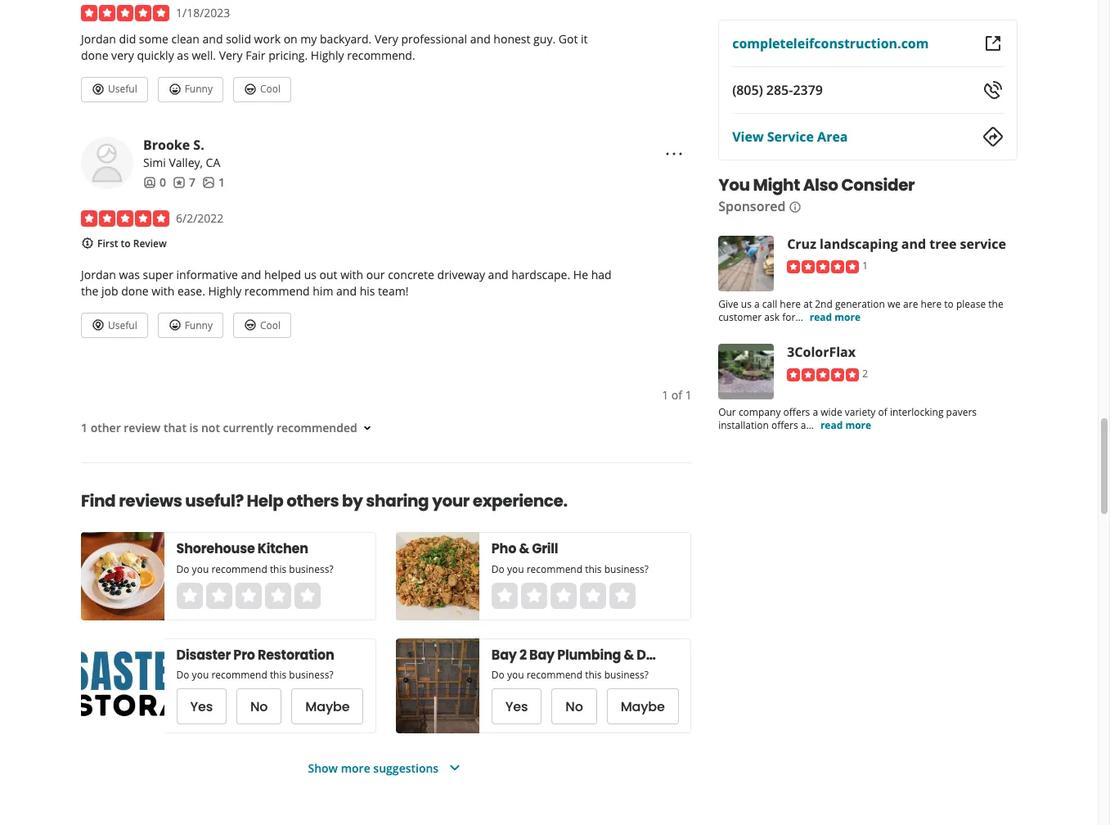 Task type: describe. For each thing, give the bounding box(es) containing it.
customer
[[719, 310, 762, 324]]

funny button for useful button related to 16 cool v2 icon
[[158, 77, 224, 102]]

recommend for restoration
[[212, 668, 268, 682]]

completeleifconstruction.com link
[[732, 34, 929, 52]]

3colorflax image
[[719, 344, 774, 400]]

(805) 285-2379
[[732, 81, 823, 99]]

and left his
[[337, 283, 357, 299]]

view
[[732, 128, 764, 146]]

generation
[[835, 297, 885, 311]]

us inside jordan was super informative and helped us out with our concrete driveway and hardscape. he had the job done with ease. highly recommend him and his team!
[[304, 267, 317, 283]]

our company offers a wide variety of interlocking pavers installation offers a…
[[719, 405, 977, 432]]

6/2/2022
[[176, 210, 224, 226]]

16 review v2 image
[[173, 176, 186, 189]]

2379
[[793, 81, 823, 99]]

16 cool v2 image
[[244, 82, 257, 96]]

show more suggestions
[[308, 760, 439, 776]]

reviews
[[119, 490, 182, 512]]

jordan did some clean and solid work on my backyard. very professional and honest guy. got it done very quickly as well. very fair pricing. highly recommend.
[[81, 31, 588, 63]]

informative
[[176, 267, 238, 283]]

you might also consider
[[719, 174, 915, 196]]

3colorflax link
[[787, 343, 856, 361]]

7
[[189, 174, 196, 190]]

variety
[[845, 405, 876, 419]]

do for pho & grill
[[492, 563, 505, 577]]

useful?
[[185, 490, 244, 512]]

backyard.
[[320, 31, 372, 47]]

16 info v2 image
[[789, 200, 802, 214]]

2 bay from the left
[[530, 646, 555, 665]]

do you recommend this business? for kitchen
[[177, 563, 334, 577]]

3colorflax
[[787, 343, 856, 361]]

16 funny v2 image for funny button for useful button for 16 cool v2 image
[[168, 318, 181, 331]]

more for cruz landscaping and tree service
[[835, 310, 861, 324]]

completeleifconstruction.com
[[732, 34, 929, 52]]

not
[[201, 420, 220, 436]]

to inside recommended reviews element
[[121, 236, 131, 250]]

do for shorehouse kitchen
[[177, 563, 190, 577]]

by
[[342, 490, 363, 512]]

maybe button for disaster pro restoration
[[292, 689, 364, 725]]

call
[[762, 297, 778, 311]]

this for &
[[586, 563, 603, 577]]

work
[[254, 31, 281, 47]]

ca
[[206, 155, 220, 170]]

job
[[102, 283, 118, 299]]

brooke s. link
[[143, 136, 204, 154]]

1 horizontal spatial &
[[625, 646, 635, 665]]

yes for disaster
[[191, 697, 213, 716]]

brooke s. simi valley, ca
[[143, 136, 220, 170]]

5 star rating image for 1/18/2023
[[81, 5, 169, 21]]

might
[[753, 174, 800, 196]]

s.
[[194, 136, 204, 154]]

had
[[592, 267, 612, 283]]

do you recommend this business? for &
[[492, 563, 649, 577]]

cruz
[[787, 235, 817, 253]]

helped
[[264, 267, 301, 283]]

1 inside photos element
[[219, 174, 225, 190]]

my
[[301, 31, 317, 47]]

sponsored
[[719, 197, 786, 215]]

it
[[581, 31, 588, 47]]

rating element for &
[[492, 583, 636, 609]]

2 inside 'find reviews useful? help others by sharing your experience.' element
[[520, 646, 528, 665]]

photo of brooke s. image
[[81, 137, 133, 189]]

us inside give us a call here at 2nd generation we are here to please the customer ask for…
[[741, 297, 752, 311]]

show
[[308, 760, 338, 776]]

fair
[[246, 48, 266, 63]]

1 horizontal spatial with
[[341, 267, 364, 283]]

is
[[190, 420, 198, 436]]

of inside recommended reviews element
[[672, 387, 683, 403]]

ease.
[[178, 283, 205, 299]]

pho & grill
[[492, 540, 559, 558]]

cruz landscaping and tree service link
[[787, 235, 1006, 253]]

got
[[559, 31, 578, 47]]

(no rating) image for &
[[492, 583, 636, 609]]

(805)
[[732, 81, 763, 99]]

and up well.
[[203, 31, 223, 47]]

pro
[[234, 646, 256, 665]]

clean
[[171, 31, 200, 47]]

and left the honest
[[471, 31, 491, 47]]

2nd
[[815, 297, 833, 311]]

that
[[164, 420, 187, 436]]

solid
[[226, 31, 251, 47]]

his
[[360, 283, 375, 299]]

yes button for bay
[[492, 689, 543, 725]]

24 chevron down v2 image
[[445, 758, 465, 778]]

concrete
[[388, 267, 435, 283]]

others
[[287, 490, 339, 512]]

you for disaster
[[192, 668, 209, 682]]

recommended reviews element
[[71, 0, 699, 436]]

business? for bay 2 bay plumbing & drains
[[605, 668, 649, 682]]

view service area
[[732, 128, 848, 146]]

done inside jordan was super informative and helped us out with our concrete driveway and hardscape. he had the job done with ease. highly recommend him and his team!
[[121, 283, 149, 299]]

useful for useful button for 16 cool v2 image
[[108, 318, 137, 332]]

your
[[432, 490, 470, 512]]

valley,
[[169, 155, 203, 170]]

consider
[[842, 174, 915, 196]]

1 horizontal spatial very
[[375, 31, 399, 47]]

do for bay 2 bay plumbing & drains
[[492, 668, 505, 682]]

5 star rating image for 2
[[787, 368, 859, 381]]

review
[[124, 420, 161, 436]]

super
[[143, 267, 173, 283]]

no button for restoration
[[237, 689, 282, 725]]

1 vertical spatial very
[[219, 48, 243, 63]]

1 other review that is not currently recommended
[[81, 420, 358, 436]]

done inside jordan did some clean and solid work on my backyard. very professional and honest guy. got it done very quickly as well. very fair pricing. highly recommend.
[[81, 48, 108, 63]]

shorehouse kitchen link
[[177, 540, 345, 559]]

16 useful v2 image for useful button related to 16 cool v2 icon
[[92, 82, 105, 96]]

well.
[[192, 48, 216, 63]]

brooke
[[143, 136, 190, 154]]

please
[[957, 297, 986, 311]]

and right 'driveway'
[[488, 267, 509, 283]]

you
[[719, 174, 750, 196]]

service
[[767, 128, 814, 146]]

16 cool v2 image
[[244, 318, 257, 331]]

professional
[[402, 31, 468, 47]]

very
[[111, 48, 134, 63]]

of inside our company offers a wide variety of interlocking pavers installation offers a…
[[878, 405, 888, 419]]

read more for 3colorflax
[[821, 418, 872, 432]]

cool button for funny button for useful button for 16 cool v2 image
[[233, 313, 292, 338]]

1 bay from the left
[[492, 646, 518, 665]]

disaster
[[177, 646, 231, 665]]

some
[[139, 31, 169, 47]]

our
[[719, 405, 736, 419]]

disaster pro restoration link
[[177, 646, 345, 666]]

review
[[133, 236, 167, 250]]

installation
[[719, 418, 769, 432]]

24 directions v2 image
[[984, 127, 1004, 147]]

24 external link v2 image
[[984, 34, 1004, 53]]

16 friends v2 image
[[143, 176, 156, 189]]

do for disaster pro restoration
[[177, 668, 190, 682]]

1 other review that is not currently recommended link
[[81, 420, 374, 436]]

at
[[804, 297, 813, 311]]

1 of 1
[[662, 387, 692, 403]]

drains
[[637, 646, 681, 665]]

16 funny v2 image for funny button corresponding to useful button related to 16 cool v2 icon
[[168, 82, 181, 96]]

recommend inside jordan was super informative and helped us out with our concrete driveway and hardscape. he had the job done with ease. highly recommend him and his team!
[[245, 283, 310, 299]]

and left helped
[[241, 267, 261, 283]]

restoration
[[258, 646, 335, 665]]

give us a call here at 2nd generation we are here to please the customer ask for…
[[719, 297, 1004, 324]]

currently
[[223, 420, 274, 436]]

interlocking
[[890, 405, 944, 419]]

no button for bay
[[552, 689, 598, 725]]

useful button for 16 cool v2 image
[[81, 313, 148, 338]]

2 here from the left
[[921, 297, 942, 311]]

this for 2
[[586, 668, 603, 682]]

you for pho
[[508, 563, 525, 577]]

find
[[81, 490, 116, 512]]



Task type: vqa. For each thing, say whether or not it's contained in the screenshot.
Spacious
no



Task type: locate. For each thing, give the bounding box(es) containing it.
16 useful v2 image for useful button for 16 cool v2 image
[[92, 318, 105, 331]]

funny button for useful button for 16 cool v2 image
[[158, 313, 224, 338]]

0 vertical spatial very
[[375, 31, 399, 47]]

1 (no rating) image from the left
[[177, 583, 321, 609]]

1 vertical spatial more
[[846, 418, 872, 432]]

read more link up 3colorflax link
[[810, 310, 861, 324]]

0 vertical spatial read
[[810, 310, 832, 324]]

plumbing
[[558, 646, 622, 665]]

highly down informative
[[208, 283, 242, 299]]

do
[[177, 563, 190, 577], [492, 563, 505, 577], [177, 668, 190, 682], [492, 668, 505, 682]]

recommend for bay
[[527, 668, 583, 682]]

2
[[863, 367, 868, 381], [520, 646, 528, 665]]

1 vertical spatial to
[[945, 297, 954, 311]]

1 no from the left
[[251, 697, 268, 716]]

0 horizontal spatial with
[[152, 283, 175, 299]]

1 yes from the left
[[191, 697, 213, 716]]

here
[[780, 297, 801, 311], [921, 297, 942, 311]]

1 horizontal spatial 2
[[863, 367, 868, 381]]

business? down drains
[[605, 668, 649, 682]]

0 horizontal spatial of
[[672, 387, 683, 403]]

0 vertical spatial funny
[[185, 82, 213, 96]]

more
[[835, 310, 861, 324], [846, 418, 872, 432], [341, 760, 371, 776]]

0 horizontal spatial us
[[304, 267, 317, 283]]

funny button
[[158, 77, 224, 102], [158, 313, 224, 338]]

jordan inside jordan was super informative and helped us out with our concrete driveway and hardscape. he had the job done with ease. highly recommend him and his team!
[[81, 267, 116, 283]]

0 horizontal spatial no
[[251, 697, 268, 716]]

more right show
[[341, 760, 371, 776]]

0 vertical spatial read more
[[810, 310, 861, 324]]

0 horizontal spatial highly
[[208, 283, 242, 299]]

1 vertical spatial 16 useful v2 image
[[92, 318, 105, 331]]

we
[[888, 297, 901, 311]]

more right wide
[[846, 418, 872, 432]]

0 vertical spatial more
[[835, 310, 861, 324]]

1 vertical spatial a
[[813, 405, 818, 419]]

done left very
[[81, 48, 108, 63]]

cool right 16 cool v2 icon
[[260, 82, 281, 96]]

2 left plumbing
[[520, 646, 528, 665]]

None radio
[[492, 583, 518, 609], [522, 583, 548, 609], [610, 583, 636, 609], [492, 583, 518, 609], [522, 583, 548, 609], [610, 583, 636, 609]]

you down 'disaster'
[[192, 668, 209, 682]]

1 vertical spatial cool
[[260, 318, 281, 332]]

with
[[341, 267, 364, 283], [152, 283, 175, 299]]

to inside give us a call here at 2nd generation we are here to please the customer ask for…
[[945, 297, 954, 311]]

16 useful v2 image up the photo of brooke s.
[[92, 82, 105, 96]]

the
[[81, 283, 99, 299], [989, 297, 1004, 311]]

shorehouse kitchen
[[177, 540, 309, 558]]

2 funny button from the top
[[158, 313, 224, 338]]

cool button for funny button corresponding to useful button related to 16 cool v2 icon
[[233, 77, 292, 102]]

tree
[[930, 235, 957, 253]]

pricing.
[[269, 48, 308, 63]]

done down "was"
[[121, 283, 149, 299]]

2 no from the left
[[566, 697, 584, 716]]

cool for 16 cool v2 image
[[260, 318, 281, 332]]

do you recommend this business? for 2
[[492, 668, 649, 682]]

honest
[[494, 31, 531, 47]]

1 cool button from the top
[[233, 77, 292, 102]]

rating element down pho & grill link
[[492, 583, 636, 609]]

maybe button
[[292, 689, 364, 725], [608, 689, 680, 725]]

you for bay
[[508, 668, 525, 682]]

5 star rating image down cruz
[[787, 260, 859, 273]]

yes button for disaster
[[177, 689, 227, 725]]

2 useful button from the top
[[81, 313, 148, 338]]

a…
[[801, 418, 814, 432]]

with up his
[[341, 267, 364, 283]]

0
[[160, 174, 166, 190]]

find reviews useful? help others by sharing your experience. element
[[55, 463, 692, 804]]

cool button
[[233, 77, 292, 102], [233, 313, 292, 338]]

jordan left did
[[81, 31, 116, 47]]

highly inside jordan was super informative and helped us out with our concrete driveway and hardscape. he had the job done with ease. highly recommend him and his team!
[[208, 283, 242, 299]]

for…
[[782, 310, 803, 324]]

0 horizontal spatial done
[[81, 48, 108, 63]]

16 funny v2 image down the ease.
[[168, 318, 181, 331]]

0 horizontal spatial (no rating) image
[[177, 583, 321, 609]]

0 vertical spatial to
[[121, 236, 131, 250]]

16 chevron down v2 image
[[361, 421, 374, 435]]

16 useful v2 image
[[92, 82, 105, 96], [92, 318, 105, 331]]

0 horizontal spatial a
[[754, 297, 760, 311]]

cruz landscaping and tree service
[[787, 235, 1006, 253]]

here right 'are'
[[921, 297, 942, 311]]

2 funny from the top
[[185, 318, 213, 332]]

0 vertical spatial 2
[[863, 367, 868, 381]]

read for 3colorflax
[[821, 418, 843, 432]]

0 vertical spatial useful button
[[81, 77, 148, 102]]

read more link for 3colorflax
[[821, 418, 872, 432]]

1 vertical spatial read more
[[821, 418, 872, 432]]

no button
[[237, 689, 282, 725], [552, 689, 598, 725]]

1 vertical spatial read more link
[[821, 418, 872, 432]]

useful button down very
[[81, 77, 148, 102]]

jordan was super informative and helped us out with our concrete driveway and hardscape. he had the job done with ease. highly recommend him and his team!
[[81, 267, 612, 299]]

to left please
[[945, 297, 954, 311]]

business? for disaster pro restoration
[[290, 668, 334, 682]]

did
[[119, 31, 136, 47]]

simi
[[143, 155, 166, 170]]

1 horizontal spatial rating element
[[492, 583, 636, 609]]

1 horizontal spatial bay
[[530, 646, 555, 665]]

None radio
[[177, 583, 203, 609], [206, 583, 233, 609], [236, 583, 262, 609], [265, 583, 291, 609], [295, 583, 321, 609], [551, 583, 577, 609], [581, 583, 607, 609], [177, 583, 203, 609], [206, 583, 233, 609], [236, 583, 262, 609], [265, 583, 291, 609], [295, 583, 321, 609], [551, 583, 577, 609], [581, 583, 607, 609]]

photos element
[[202, 174, 225, 191]]

this for kitchen
[[270, 563, 287, 577]]

pho & grill link
[[492, 540, 660, 559]]

0 vertical spatial funny button
[[158, 77, 224, 102]]

a left the call
[[754, 297, 760, 311]]

sharing
[[366, 490, 429, 512]]

1 useful button from the top
[[81, 77, 148, 102]]

1 here from the left
[[780, 297, 801, 311]]

business? down restoration
[[290, 668, 334, 682]]

no down bay 2 bay plumbing & drains link
[[566, 697, 584, 716]]

us right give
[[741, 297, 752, 311]]

recommend down the grill on the bottom of the page
[[527, 563, 583, 577]]

16 funny v2 image down 'as'
[[168, 82, 181, 96]]

2 16 useful v2 image from the top
[[92, 318, 105, 331]]

5 star rating image
[[81, 5, 169, 21], [81, 210, 169, 227], [787, 260, 859, 273], [787, 368, 859, 381]]

1 yes button from the left
[[177, 689, 227, 725]]

0 horizontal spatial to
[[121, 236, 131, 250]]

out
[[320, 267, 338, 283]]

0 vertical spatial read more link
[[810, 310, 861, 324]]

0 vertical spatial jordan
[[81, 31, 116, 47]]

0 horizontal spatial 2
[[520, 646, 528, 665]]

cruz landscaping and tree service image
[[719, 236, 774, 291]]

1 horizontal spatial of
[[878, 405, 888, 419]]

photo of bay 2 bay plumbing & drains image
[[397, 639, 480, 734]]

you down shorehouse
[[192, 563, 209, 577]]

yes down 'disaster'
[[191, 697, 213, 716]]

0 vertical spatial &
[[520, 540, 530, 558]]

on
[[284, 31, 298, 47]]

1 vertical spatial funny
[[185, 318, 213, 332]]

friends element
[[143, 174, 166, 191]]

1 vertical spatial done
[[121, 283, 149, 299]]

no button down bay 2 bay plumbing & drains link
[[552, 689, 598, 725]]

16 first v2 image
[[81, 236, 94, 249]]

1 vertical spatial &
[[625, 646, 635, 665]]

quickly
[[137, 48, 174, 63]]

company
[[739, 405, 781, 419]]

1 vertical spatial with
[[152, 283, 175, 299]]

hardscape.
[[512, 267, 571, 283]]

1 horizontal spatial highly
[[311, 48, 344, 63]]

recommend down pro
[[212, 668, 268, 682]]

cool button down fair
[[233, 77, 292, 102]]

no button down disaster pro restoration link
[[237, 689, 282, 725]]

1 vertical spatial useful
[[108, 318, 137, 332]]

1 maybe from the left
[[306, 697, 350, 716]]

this down kitchen
[[270, 563, 287, 577]]

1 horizontal spatial us
[[741, 297, 752, 311]]

do down pho
[[492, 563, 505, 577]]

do down 'disaster'
[[177, 668, 190, 682]]

read more right the a…
[[821, 418, 872, 432]]

2 up variety
[[863, 367, 868, 381]]

ask
[[765, 310, 780, 324]]

0 horizontal spatial maybe button
[[292, 689, 364, 725]]

the right please
[[989, 297, 1004, 311]]

do right photo of bay 2 bay plumbing & drains
[[492, 668, 505, 682]]

and left 'tree'
[[902, 235, 926, 253]]

0 vertical spatial useful
[[108, 82, 137, 96]]

do you recommend this business? down pho & grill link
[[492, 563, 649, 577]]

recommend for grill
[[527, 563, 583, 577]]

a inside give us a call here at 2nd generation we are here to please the customer ask for…
[[754, 297, 760, 311]]

(no rating) image down pho & grill link
[[492, 583, 636, 609]]

5 star rating image for 6/2/2022
[[81, 210, 169, 227]]

cool
[[260, 82, 281, 96], [260, 318, 281, 332]]

0 vertical spatial with
[[341, 267, 364, 283]]

do you recommend this business? down disaster pro restoration at the bottom left of page
[[177, 668, 334, 682]]

0 horizontal spatial yes
[[191, 697, 213, 716]]

guy.
[[534, 31, 556, 47]]

0 horizontal spatial no button
[[237, 689, 282, 725]]

driveway
[[438, 267, 485, 283]]

do down shorehouse
[[177, 563, 190, 577]]

0 vertical spatial 16 useful v2 image
[[92, 82, 105, 96]]

to
[[121, 236, 131, 250], [945, 297, 954, 311]]

0 horizontal spatial maybe
[[306, 697, 350, 716]]

read more
[[810, 310, 861, 324], [821, 418, 872, 432]]

the left the job
[[81, 283, 99, 299]]

1 horizontal spatial done
[[121, 283, 149, 299]]

rating element down the shorehouse kitchen
[[177, 583, 321, 609]]

more inside button
[[341, 760, 371, 776]]

1 horizontal spatial maybe button
[[608, 689, 680, 725]]

funny button down 'as'
[[158, 77, 224, 102]]

0 vertical spatial us
[[304, 267, 317, 283]]

16 useful v2 image down the job
[[92, 318, 105, 331]]

more for 3colorflax
[[846, 418, 872, 432]]

2 useful from the top
[[108, 318, 137, 332]]

suggestions
[[374, 760, 439, 776]]

more right 2nd
[[835, 310, 861, 324]]

2 cool from the top
[[260, 318, 281, 332]]

0 vertical spatial 16 funny v2 image
[[168, 82, 181, 96]]

1 vertical spatial 2
[[520, 646, 528, 665]]

2 maybe button from the left
[[608, 689, 680, 725]]

0 vertical spatial a
[[754, 297, 760, 311]]

funny down well.
[[185, 82, 213, 96]]

show more suggestions button
[[308, 758, 465, 778]]

1 horizontal spatial (no rating) image
[[492, 583, 636, 609]]

useful button
[[81, 77, 148, 102], [81, 313, 148, 338]]

as
[[177, 48, 189, 63]]

no down disaster pro restoration link
[[251, 697, 268, 716]]

business? down pho & grill link
[[605, 563, 649, 577]]

landscaping
[[820, 235, 898, 253]]

disaster pro restoration
[[177, 646, 335, 665]]

highly down backyard.
[[311, 48, 344, 63]]

jordan up the job
[[81, 267, 116, 283]]

1 vertical spatial useful button
[[81, 313, 148, 338]]

you down pho & grill
[[508, 563, 525, 577]]

very up recommend.
[[375, 31, 399, 47]]

0 horizontal spatial the
[[81, 283, 99, 299]]

business? for shorehouse kitchen
[[290, 563, 334, 577]]

do you recommend this business? for pro
[[177, 668, 334, 682]]

useful down very
[[108, 82, 137, 96]]

0 vertical spatial done
[[81, 48, 108, 63]]

business?
[[290, 563, 334, 577], [605, 563, 649, 577], [290, 668, 334, 682], [605, 668, 649, 682]]

1 horizontal spatial to
[[945, 297, 954, 311]]

yes
[[191, 697, 213, 716], [506, 697, 529, 716]]

the inside give us a call here at 2nd generation we are here to please the customer ask for…
[[989, 297, 1004, 311]]

no for bay
[[566, 697, 584, 716]]

do you recommend this business? down bay 2 bay plumbing & drains link
[[492, 668, 649, 682]]

0 vertical spatial cool button
[[233, 77, 292, 102]]

maybe button down drains
[[608, 689, 680, 725]]

yes button
[[177, 689, 227, 725], [492, 689, 543, 725]]

0 horizontal spatial here
[[780, 297, 801, 311]]

maybe
[[306, 697, 350, 716], [622, 697, 666, 716]]

recommend down the shorehouse kitchen
[[212, 563, 268, 577]]

jordan for job
[[81, 267, 116, 283]]

1 cool from the top
[[260, 82, 281, 96]]

funny for 16 funny v2 icon associated with funny button corresponding to useful button related to 16 cool v2 icon
[[185, 82, 213, 96]]

1 horizontal spatial yes
[[506, 697, 529, 716]]

maybe button down restoration
[[292, 689, 364, 725]]

5 star rating image up first to review
[[81, 210, 169, 227]]

jordan for done
[[81, 31, 116, 47]]

maybe down restoration
[[306, 697, 350, 716]]

recommend down bay 2 bay plumbing & drains link
[[527, 668, 583, 682]]

5 star rating image for 1
[[787, 260, 859, 273]]

1 useful from the top
[[108, 82, 137, 96]]

photo of pho & grill image
[[397, 532, 480, 621]]

rating element
[[177, 583, 321, 609], [492, 583, 636, 609]]

you
[[192, 563, 209, 577], [508, 563, 525, 577], [192, 668, 209, 682], [508, 668, 525, 682]]

here left at
[[780, 297, 801, 311]]

1 horizontal spatial maybe
[[622, 697, 666, 716]]

0 vertical spatial cool
[[260, 82, 281, 96]]

1 horizontal spatial yes button
[[492, 689, 543, 725]]

1 funny button from the top
[[158, 77, 224, 102]]

0 vertical spatial highly
[[311, 48, 344, 63]]

to right first
[[121, 236, 131, 250]]

yes button right photo of bay 2 bay plumbing & drains
[[492, 689, 543, 725]]

read more up 3colorflax link
[[810, 310, 861, 324]]

this down plumbing
[[586, 668, 603, 682]]

was
[[119, 267, 140, 283]]

cool right 16 cool v2 image
[[260, 318, 281, 332]]

1
[[219, 174, 225, 190], [863, 259, 868, 273], [662, 387, 669, 403], [686, 387, 692, 403], [81, 420, 88, 436]]

menu image
[[664, 144, 684, 163]]

yes right photo of bay 2 bay plumbing & drains
[[506, 697, 529, 716]]

bay 2 bay plumbing & drains link
[[492, 646, 681, 666]]

285-
[[767, 81, 793, 99]]

funny down the ease.
[[185, 318, 213, 332]]

16 photos v2 image
[[202, 176, 215, 189]]

business? for pho & grill
[[605, 563, 649, 577]]

you for shorehouse
[[192, 563, 209, 577]]

(no rating) image for kitchen
[[177, 583, 321, 609]]

1 maybe button from the left
[[292, 689, 364, 725]]

2 (no rating) image from the left
[[492, 583, 636, 609]]

useful for useful button related to 16 cool v2 icon
[[108, 82, 137, 96]]

reviews element
[[173, 174, 196, 191]]

a inside our company offers a wide variety of interlocking pavers installation offers a…
[[813, 405, 818, 419]]

1 no button from the left
[[237, 689, 282, 725]]

1 vertical spatial jordan
[[81, 267, 116, 283]]

this down disaster pro restoration link
[[270, 668, 287, 682]]

1 vertical spatial highly
[[208, 283, 242, 299]]

1 horizontal spatial a
[[813, 405, 818, 419]]

offers left the a…
[[772, 418, 798, 432]]

of right variety
[[878, 405, 888, 419]]

1 horizontal spatial no button
[[552, 689, 598, 725]]

24 phone v2 image
[[984, 80, 1004, 100]]

maybe down drains
[[622, 697, 666, 716]]

2 maybe from the left
[[622, 697, 666, 716]]

0 horizontal spatial &
[[520, 540, 530, 558]]

0 horizontal spatial bay
[[492, 646, 518, 665]]

photo of disaster pro restoration image
[[81, 639, 165, 734]]

1 vertical spatial 16 funny v2 image
[[168, 318, 181, 331]]

no for restoration
[[251, 697, 268, 716]]

0 horizontal spatial very
[[219, 48, 243, 63]]

1 vertical spatial us
[[741, 297, 752, 311]]

recommend
[[245, 283, 310, 299], [212, 563, 268, 577], [527, 563, 583, 577], [212, 668, 268, 682], [527, 668, 583, 682]]

useful button for 16 cool v2 icon
[[81, 77, 148, 102]]

useful down the job
[[108, 318, 137, 332]]

kitchen
[[258, 540, 309, 558]]

read right for…
[[810, 310, 832, 324]]

photo of shorehouse kitchen image
[[81, 532, 165, 621]]

1 rating element from the left
[[177, 583, 321, 609]]

2 cool button from the top
[[233, 313, 292, 338]]

cool button down helped
[[233, 313, 292, 338]]

maybe button for bay 2 bay plumbing & drains
[[608, 689, 680, 725]]

cool for 16 cool v2 icon
[[260, 82, 281, 96]]

1 horizontal spatial here
[[921, 297, 942, 311]]

0 horizontal spatial rating element
[[177, 583, 321, 609]]

recommended
[[277, 420, 358, 436]]

no
[[251, 697, 268, 716], [566, 697, 584, 716]]

5 star rating image down 3colorflax link
[[787, 368, 859, 381]]

read more for cruz landscaping and tree service
[[810, 310, 861, 324]]

read for cruz landscaping and tree service
[[810, 310, 832, 324]]

offers left wide
[[784, 405, 810, 419]]

(no rating) image
[[177, 583, 321, 609], [492, 583, 636, 609]]

1 vertical spatial funny button
[[158, 313, 224, 338]]

of
[[672, 387, 683, 403], [878, 405, 888, 419]]

first
[[97, 236, 118, 250]]

1 jordan from the top
[[81, 31, 116, 47]]

very
[[375, 31, 399, 47], [219, 48, 243, 63]]

2 yes from the left
[[506, 697, 529, 716]]

2 no button from the left
[[552, 689, 598, 725]]

bay right photo of bay 2 bay plumbing & drains
[[492, 646, 518, 665]]

1 horizontal spatial no
[[566, 697, 584, 716]]

1 16 useful v2 image from the top
[[92, 82, 105, 96]]

highly inside jordan did some clean and solid work on my backyard. very professional and honest guy. got it done very quickly as well. very fair pricing. highly recommend.
[[311, 48, 344, 63]]

you down bay 2 bay plumbing & drains link
[[508, 668, 525, 682]]

1 vertical spatial read
[[821, 418, 843, 432]]

1 vertical spatial of
[[878, 405, 888, 419]]

maybe for disaster pro restoration
[[306, 697, 350, 716]]

us left out
[[304, 267, 317, 283]]

1 horizontal spatial the
[[989, 297, 1004, 311]]

very down solid
[[219, 48, 243, 63]]

done
[[81, 48, 108, 63], [121, 283, 149, 299]]

service
[[960, 235, 1006, 253]]

yes for bay
[[506, 697, 529, 716]]

2 jordan from the top
[[81, 267, 116, 283]]

maybe for bay 2 bay plumbing & drains
[[622, 697, 666, 716]]

0 horizontal spatial yes button
[[177, 689, 227, 725]]

(no rating) image down the shorehouse kitchen
[[177, 583, 321, 609]]

2 yes button from the left
[[492, 689, 543, 725]]

the inside jordan was super informative and helped us out with our concrete driveway and hardscape. he had the job done with ease. highly recommend him and his team!
[[81, 283, 99, 299]]

read more link right the a…
[[821, 418, 872, 432]]

read more link for cruz landscaping and tree service
[[810, 310, 861, 324]]

rating element for kitchen
[[177, 583, 321, 609]]

16 funny v2 image
[[168, 82, 181, 96], [168, 318, 181, 331]]

funny for funny button for useful button for 16 cool v2 image's 16 funny v2 icon
[[185, 318, 213, 332]]

and
[[203, 31, 223, 47], [471, 31, 491, 47], [902, 235, 926, 253], [241, 267, 261, 283], [488, 267, 509, 283], [337, 283, 357, 299]]

bay left plumbing
[[530, 646, 555, 665]]

5 star rating image up did
[[81, 5, 169, 21]]

0 vertical spatial of
[[672, 387, 683, 403]]

this for pro
[[270, 668, 287, 682]]

2 vertical spatial more
[[341, 760, 371, 776]]

wide
[[821, 405, 843, 419]]

recommend down helped
[[245, 283, 310, 299]]

& right pho
[[520, 540, 530, 558]]

1 16 funny v2 image from the top
[[168, 82, 181, 96]]

funny button down the ease.
[[158, 313, 224, 338]]

yes button down 'disaster'
[[177, 689, 227, 725]]

1 funny from the top
[[185, 82, 213, 96]]

& left drains
[[625, 646, 635, 665]]

a left wide
[[813, 405, 818, 419]]

2 16 funny v2 image from the top
[[168, 318, 181, 331]]

1 vertical spatial cool button
[[233, 313, 292, 338]]

jordan inside jordan did some clean and solid work on my backyard. very professional and honest guy. got it done very quickly as well. very fair pricing. highly recommend.
[[81, 31, 116, 47]]

do you recommend this business? down shorehouse kitchen "link"
[[177, 563, 334, 577]]

2 rating element from the left
[[492, 583, 636, 609]]

this down pho & grill link
[[586, 563, 603, 577]]



